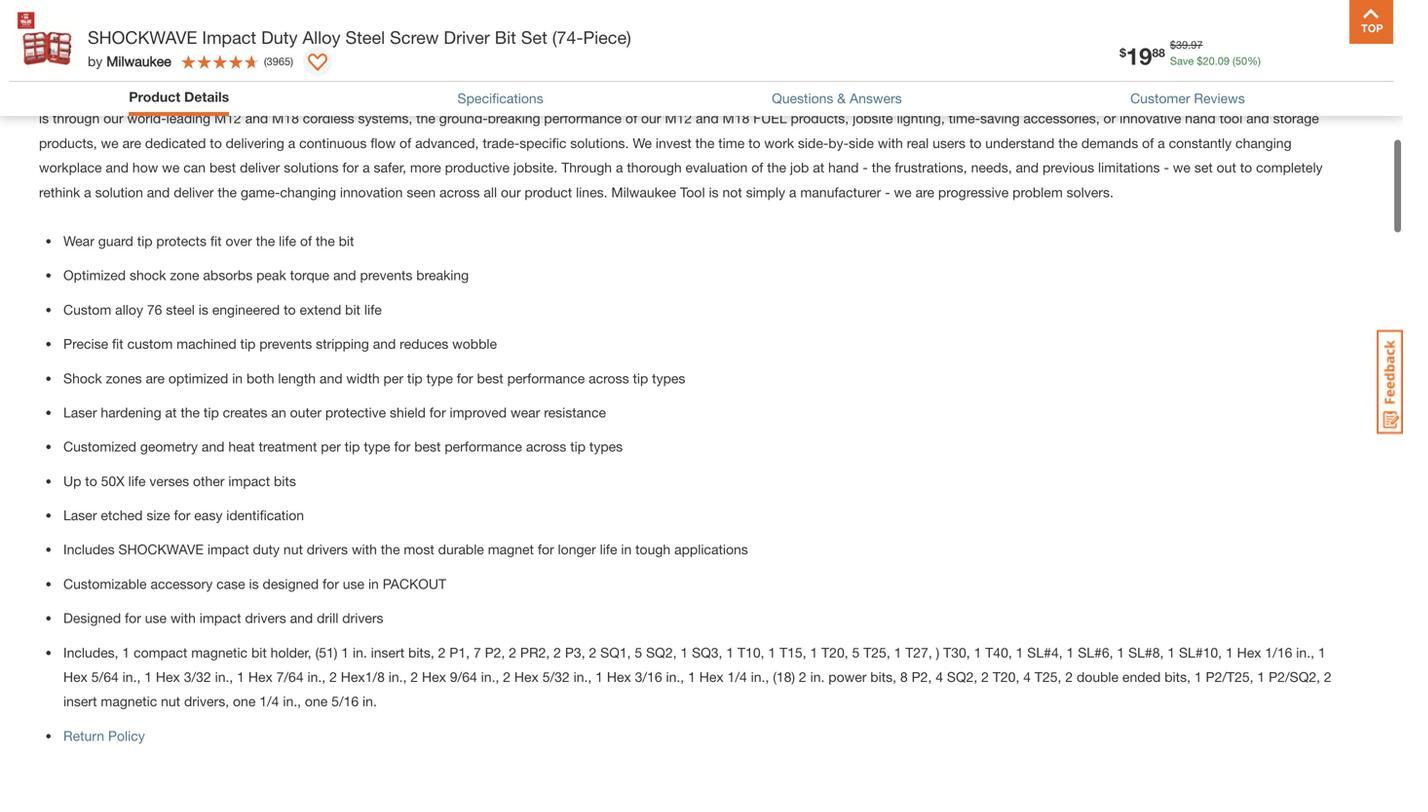 Task type: describe. For each thing, give the bounding box(es) containing it.
the up previous
[[1059, 135, 1078, 151]]

needs,
[[971, 159, 1012, 176]]

2 down t40,
[[982, 669, 989, 685]]

in left packout
[[368, 576, 379, 592]]

0 horizontal spatial deliver
[[174, 184, 214, 200]]

manufacturer
[[801, 184, 882, 200]]

innovation
[[340, 184, 403, 200]]

0 horizontal spatial use
[[145, 610, 167, 626]]

2 right (18)
[[799, 669, 807, 685]]

questions
[[772, 90, 834, 106]]

2 4 from the left
[[1024, 669, 1031, 685]]

hex left 9/64
[[422, 669, 446, 685]]

the right over
[[256, 233, 275, 249]]

1 vertical spatial impact
[[207, 542, 249, 558]]

and right 'torque'
[[333, 267, 356, 283]]

performance inside since the company began in 1924, milwaukee tool has led the industry in developing innovative solutions that deliver increased productivity and unmatched durability for professional construction users. whether it is through our world-leading m12 and m18 cordless systems, the ground-breaking performance of our m12 and m18 fuel products, jobsite lighting, time-saving accessories, or innovative hand tool and storage products, we are dedicated to delivering a continuous flow of advanced, trade-specific solutions. we invest the time to work side-by-side with real users to understand the demands of a constantly changing workplace and how we can best deliver solutions for a safer, more productive jobsite. through a thorough evaluation of the job at hand - the frustrations, needs, and previous limitations - we set out to completely rethink a solution and deliver the game-changing innovation seen across all our product lines. milwaukee tool is not simply a manufacturer - we are progressive problem solvers.
[[544, 110, 622, 126]]

understand
[[986, 135, 1055, 151]]

the left the most
[[381, 542, 400, 558]]

(18)
[[773, 669, 795, 685]]

custom
[[127, 336, 173, 352]]

life up stripping
[[364, 302, 382, 318]]

hex left 1/16
[[1238, 645, 1262, 661]]

applications
[[675, 542, 748, 558]]

the up through
[[77, 86, 96, 102]]

0 horizontal spatial insert
[[63, 694, 97, 710]]

0 vertical spatial prevents
[[360, 267, 413, 283]]

2 left p1, at the bottom of page
[[438, 645, 446, 661]]

the down "optimized" at the top of page
[[181, 404, 200, 421]]

the up 'torque'
[[316, 233, 335, 249]]

1 vertical spatial in.
[[811, 669, 825, 685]]

saving
[[981, 110, 1020, 126]]

that
[[692, 86, 715, 102]]

1 right 3/32
[[237, 669, 245, 685]]

productive
[[445, 159, 510, 176]]

1 left t15,
[[769, 645, 776, 661]]

customizable
[[63, 576, 147, 592]]

9/64
[[450, 669, 477, 685]]

1 vertical spatial are
[[916, 184, 935, 200]]

2 ( from the left
[[264, 55, 267, 68]]

shock
[[63, 370, 102, 386]]

longer
[[558, 542, 596, 558]]

2 horizontal spatial -
[[1164, 159, 1170, 176]]

2 horizontal spatial our
[[641, 110, 661, 126]]

2 5 from the left
[[852, 645, 860, 661]]

includes shockwave impact duty nut drivers with the most durable magnet for longer life in tough applications
[[63, 542, 748, 558]]

dedicated
[[145, 135, 206, 151]]

1 vertical spatial bit
[[345, 302, 361, 318]]

life up peak
[[279, 233, 296, 249]]

1 vertical spatial deliver
[[240, 159, 280, 176]]

progressive
[[939, 184, 1009, 200]]

in., right hex1/8
[[389, 669, 407, 685]]

and down the understand
[[1016, 159, 1039, 176]]

0 vertical spatial fit
[[210, 233, 222, 249]]

and down how
[[147, 184, 170, 200]]

in., left (18)
[[751, 669, 769, 685]]

1 horizontal spatial bits,
[[871, 669, 897, 685]]

precise
[[63, 336, 108, 352]]

the up advanced,
[[416, 110, 436, 126]]

1 horizontal spatial $
[[1171, 39, 1177, 51]]

questions & answers
[[772, 90, 902, 106]]

0 horizontal spatial bits,
[[408, 645, 435, 661]]

is right steel
[[199, 302, 208, 318]]

1 5 from the left
[[635, 645, 643, 661]]

holder,
[[271, 645, 312, 661]]

2 vertical spatial are
[[146, 370, 165, 386]]

of up 'torque'
[[300, 233, 312, 249]]

to down leading
[[210, 135, 222, 151]]

1 horizontal spatial per
[[384, 370, 404, 386]]

for down continuous
[[343, 159, 359, 176]]

1 right sl#4,
[[1067, 645, 1075, 661]]

the left time
[[696, 135, 715, 151]]

magnet
[[488, 542, 534, 558]]

2 horizontal spatial bits,
[[1165, 669, 1191, 685]]

world-
[[127, 110, 166, 126]]

to left extend
[[284, 302, 296, 318]]

life right "longer" on the bottom left of page
[[600, 542, 618, 558]]

0 vertical spatial in.
[[353, 645, 367, 661]]

has
[[352, 86, 374, 102]]

set
[[1195, 159, 1213, 176]]

0 horizontal spatial magnetic
[[101, 694, 157, 710]]

1 vertical spatial changing
[[280, 184, 336, 200]]

cordless
[[303, 110, 354, 126]]

and up lighting,
[[902, 86, 925, 102]]

hex left 7/64
[[248, 669, 273, 685]]

of up we
[[626, 110, 638, 126]]

$ 19 88 $ 39 . 97 save $ 20 . 09 ( 50 %)
[[1120, 39, 1261, 70]]

wear
[[511, 404, 540, 421]]

shock
[[130, 267, 166, 283]]

2 horizontal spatial best
[[477, 370, 504, 386]]

(74-
[[552, 27, 583, 48]]

nut inside includes, 1 compact magnetic bit holder, (51) 1 in. insert bits, 2 p1, 7 p2, 2 pr2, 2 p3, 2 sq1, 5 sq2, 1 sq3, 1 t10, 1 t15, 1 t20, 5 t25, 1 t27, ) t30, 1 t40, 1 sl#4, 1 sl#6, 1 sl#8, 1 sl#10, 1 hex 1/16 in., 1 hex 5/64 in., 1 hex 3/32 in., 1 hex 7/64 in., 2 hex1/8 in., 2 hex 9/64 in., 2 hex 5/32 in., 1 hex 3/16 in., 1 hex 1/4 in., (18) 2 in. power bits, 8 p2, 4 sq2, 2 t20, 4 t25, 2 double ended bits, 1 p2/t25, 1 p2/sq2, 2 insert magnetic nut drivers, one 1/4 in., one 5/16 in.
[[161, 694, 180, 710]]

1 left sq3,
[[681, 645, 688, 661]]

0 vertical spatial impact
[[228, 473, 270, 489]]

designed
[[263, 576, 319, 592]]

protects
[[156, 233, 207, 249]]

a down job
[[790, 184, 797, 200]]

case
[[217, 576, 245, 592]]

for right designed
[[125, 610, 141, 626]]

1 right (51)
[[341, 645, 349, 661]]

construction
[[1159, 86, 1235, 102]]

display image
[[308, 54, 328, 73]]

of up simply
[[752, 159, 764, 176]]

to right up
[[85, 473, 97, 489]]

97
[[1191, 39, 1203, 51]]

to right out
[[1241, 159, 1253, 176]]

in., right 9/64
[[481, 669, 499, 685]]

7
[[474, 645, 481, 661]]

0 horizontal spatial hand
[[829, 159, 859, 176]]

it
[[1334, 86, 1342, 102]]

1 horizontal spatial t25,
[[1035, 669, 1062, 685]]

a right rethink
[[84, 184, 91, 200]]

0 vertical spatial )
[[291, 55, 293, 68]]

0 horizontal spatial fit
[[112, 336, 124, 352]]

product
[[129, 89, 180, 105]]

for down wobble
[[457, 370, 473, 386]]

an
[[271, 404, 286, 421]]

hex down compact at bottom left
[[156, 669, 180, 685]]

1 horizontal spatial with
[[352, 542, 377, 558]]

in., right 3/32
[[215, 669, 233, 685]]

we
[[633, 135, 652, 151]]

1 vertical spatial prevents
[[260, 336, 312, 352]]

we down frustrations, in the right of the page
[[894, 184, 912, 200]]

the right 'led'
[[407, 86, 426, 102]]

0 horizontal spatial p2,
[[485, 645, 505, 661]]

2 left 9/64
[[411, 669, 418, 685]]

1/16
[[1266, 645, 1293, 661]]

1 down sl#10,
[[1195, 669, 1203, 685]]

2 left p3,
[[554, 645, 561, 661]]

0 vertical spatial insert
[[371, 645, 405, 661]]

durable
[[438, 542, 484, 558]]

bit
[[495, 27, 516, 48]]

top button
[[1350, 0, 1394, 44]]

outer
[[290, 404, 322, 421]]

and down that
[[696, 110, 719, 126]]

in left 1924,
[[202, 86, 213, 102]]

zones
[[106, 370, 142, 386]]

is left not on the top of page
[[709, 184, 719, 200]]

1 horizontal spatial innovative
[[1120, 110, 1182, 126]]

laser for laser etched size for easy identification
[[63, 507, 97, 524]]

hex down sq3,
[[700, 669, 724, 685]]

1 left the t10,
[[727, 645, 734, 661]]

breaking inside since the company began in 1924, milwaukee tool has led the industry in developing innovative solutions that deliver increased productivity and unmatched durability for professional construction users. whether it is through our world-leading m12 and m18 cordless systems, the ground-breaking performance of our m12 and m18 fuel products, jobsite lighting, time-saving accessories, or innovative hand tool and storage products, we are dedicated to delivering a continuous flow of advanced, trade-specific solutions. we invest the time to work side-by-side with real users to understand the demands of a constantly changing workplace and how we can best deliver solutions for a safer, more productive jobsite. through a thorough evaluation of the job at hand - the frustrations, needs, and previous limitations - we set out to completely rethink a solution and deliver the game-changing innovation seen across all our product lines. milwaukee tool is not simply a manufacturer - we are progressive problem solvers.
[[488, 110, 541, 126]]

0 horizontal spatial t20,
[[822, 645, 849, 661]]

1 4 from the left
[[936, 669, 944, 685]]

time-
[[949, 110, 981, 126]]

0 vertical spatial magnetic
[[191, 645, 248, 661]]

1 down sq1,
[[596, 669, 603, 685]]

1 horizontal spatial across
[[526, 439, 567, 455]]

1 right t15,
[[811, 645, 818, 661]]

laser etched size for easy identification
[[63, 507, 304, 524]]

1 m18 from the left
[[272, 110, 299, 126]]

t10,
[[738, 645, 765, 661]]

policy
[[108, 728, 145, 744]]

hex down pr2,
[[515, 669, 539, 685]]

a right "delivering" on the left of page
[[288, 135, 296, 151]]

0 horizontal spatial -
[[863, 159, 868, 176]]

easy
[[194, 507, 223, 524]]

life right 50x
[[128, 473, 146, 489]]

39
[[1177, 39, 1188, 51]]

2 horizontal spatial $
[[1197, 55, 1203, 67]]

1 horizontal spatial solutions
[[633, 86, 688, 102]]

guard
[[98, 233, 133, 249]]

custom alloy 76 steel is engineered to extend bit life
[[63, 302, 382, 318]]

2 horizontal spatial deliver
[[719, 86, 759, 102]]

jobsite.
[[514, 159, 558, 176]]

1 right "p2/t25,"
[[1258, 669, 1266, 685]]

1 right sl#8,
[[1168, 645, 1176, 661]]

5/16
[[332, 694, 359, 710]]

alloy
[[115, 302, 143, 318]]

not
[[723, 184, 742, 200]]

feedback link image
[[1377, 329, 1404, 435]]

since the company began in 1924, milwaukee tool has led the industry in developing innovative solutions that deliver increased productivity and unmatched durability for professional construction users. whether it is through our world-leading m12 and m18 cordless systems, the ground-breaking performance of our m12 and m18 fuel products, jobsite lighting, time-saving accessories, or innovative hand tool and storage products, we are dedicated to delivering a continuous flow of advanced, trade-specific solutions. we invest the time to work side-by-side with real users to understand the demands of a constantly changing workplace and how we can best deliver solutions for a safer, more productive jobsite. through a thorough evaluation of the job at hand - the frustrations, needs, and previous limitations - we set out to completely rethink a solution and deliver the game-changing innovation seen across all our product lines. milwaukee tool is not simply a manufacturer - we are progressive problem solvers.
[[39, 86, 1342, 200]]

of up limitations
[[1143, 135, 1154, 151]]

leading
[[166, 110, 211, 126]]

reduces
[[400, 336, 449, 352]]

led
[[378, 86, 403, 102]]

to right time
[[749, 135, 761, 151]]

( inside $ 19 88 $ 39 . 97 save $ 20 . 09 ( 50 %)
[[1233, 55, 1236, 67]]

creates
[[223, 404, 268, 421]]

1 horizontal spatial t20,
[[993, 669, 1020, 685]]

drivers right drill
[[342, 610, 384, 626]]

1 horizontal spatial sq2,
[[947, 669, 978, 685]]

sq3,
[[692, 645, 723, 661]]

0 horizontal spatial sq2,
[[646, 645, 677, 661]]

and left heat
[[202, 439, 225, 455]]

a left the constantly
[[1158, 135, 1166, 151]]

pr2,
[[520, 645, 550, 661]]

in left the both
[[232, 370, 243, 386]]

1 horizontal spatial 1/4
[[728, 669, 747, 685]]

we left set
[[1173, 159, 1191, 176]]

tough
[[636, 542, 671, 558]]

by milwaukee
[[88, 53, 171, 69]]

1 horizontal spatial best
[[414, 439, 441, 455]]

of right flow
[[400, 135, 412, 151]]

unmatched
[[928, 86, 997, 102]]

by
[[88, 53, 103, 69]]

1 horizontal spatial use
[[343, 576, 365, 592]]

for up drill
[[323, 576, 339, 592]]

1 horizontal spatial our
[[501, 184, 521, 200]]

hex down sq1,
[[607, 669, 631, 685]]

0 vertical spatial innovative
[[568, 86, 630, 102]]

in., down p3,
[[574, 669, 592, 685]]

1 vertical spatial performance
[[507, 370, 585, 386]]

accessories,
[[1024, 110, 1100, 126]]

1 up "p2/t25,"
[[1226, 645, 1234, 661]]

0 vertical spatial milwaukee
[[106, 53, 171, 69]]

driver
[[444, 27, 490, 48]]

sl#6,
[[1078, 645, 1114, 661]]

1 right t40,
[[1016, 645, 1024, 661]]

demands
[[1082, 135, 1139, 151]]

out
[[1217, 159, 1237, 176]]

zone
[[170, 267, 199, 283]]

the left job
[[767, 159, 787, 176]]

0 horizontal spatial .
[[1188, 39, 1191, 51]]

t30,
[[944, 645, 971, 661]]

0 horizontal spatial type
[[364, 439, 390, 455]]

0 horizontal spatial $
[[1120, 46, 1127, 59]]

p3,
[[565, 645, 585, 661]]

optimized
[[168, 370, 228, 386]]

in right industry
[[483, 86, 493, 102]]

identification
[[226, 507, 304, 524]]

1 horizontal spatial type
[[427, 370, 453, 386]]

0 horizontal spatial at
[[165, 404, 177, 421]]

duty
[[261, 27, 298, 48]]

1 down compact at bottom left
[[145, 669, 152, 685]]

2 vertical spatial with
[[171, 610, 196, 626]]

for right size
[[174, 507, 190, 524]]

heat
[[228, 439, 255, 455]]

and up "delivering" on the left of page
[[245, 110, 268, 126]]

more
[[410, 159, 441, 176]]



Task type: locate. For each thing, give the bounding box(es) containing it.
1 vertical spatial per
[[321, 439, 341, 455]]

designed
[[63, 610, 121, 626]]

1 horizontal spatial fit
[[210, 233, 222, 249]]

impact down case
[[200, 610, 241, 626]]

2 vertical spatial impact
[[200, 610, 241, 626]]

- left set
[[1164, 159, 1170, 176]]

1 up p2/sq2,
[[1319, 645, 1326, 661]]

best inside since the company began in 1924, milwaukee tool has led the industry in developing innovative solutions that deliver increased productivity and unmatched durability for professional construction users. whether it is through our world-leading m12 and m18 cordless systems, the ground-breaking performance of our m12 and m18 fuel products, jobsite lighting, time-saving accessories, or innovative hand tool and storage products, we are dedicated to delivering a continuous flow of advanced, trade-specific solutions. we invest the time to work side-by-side with real users to understand the demands of a constantly changing workplace and how we can best deliver solutions for a safer, more productive jobsite. through a thorough evaluation of the job at hand - the frustrations, needs, and previous limitations - we set out to completely rethink a solution and deliver the game-changing innovation seen across all our product lines. milwaukee tool is not simply a manufacturer - we are progressive problem solvers.
[[210, 159, 236, 176]]

-
[[863, 159, 868, 176], [1164, 159, 1170, 176], [885, 184, 891, 200]]

2 vertical spatial best
[[414, 439, 441, 455]]

developing
[[497, 86, 564, 102]]

torque
[[290, 267, 330, 283]]

breaking down specifications
[[488, 110, 541, 126]]

5
[[635, 645, 643, 661], [852, 645, 860, 661]]

1 vertical spatial )
[[936, 645, 940, 661]]

treatment
[[259, 439, 317, 455]]

1 horizontal spatial insert
[[371, 645, 405, 661]]

in., down 7/64
[[283, 694, 301, 710]]

0 horizontal spatial milwaukee
[[106, 53, 171, 69]]

tool up cordless
[[323, 86, 348, 102]]

5/32
[[543, 669, 570, 685]]

and left drill
[[290, 610, 313, 626]]

up to 50x life verses other impact bits
[[63, 473, 296, 489]]

0 horizontal spatial one
[[233, 694, 256, 710]]

prevents
[[360, 267, 413, 283], [260, 336, 312, 352]]

is right case
[[249, 576, 259, 592]]

0 vertical spatial tool
[[323, 86, 348, 102]]

steel
[[166, 302, 195, 318]]

1 horizontal spatial m12
[[665, 110, 692, 126]]

4 down sl#4,
[[1024, 669, 1031, 685]]

4 right 8
[[936, 669, 944, 685]]

to right users
[[970, 135, 982, 151]]

1 laser from the top
[[63, 404, 97, 421]]

0 vertical spatial t20,
[[822, 645, 849, 661]]

the down side on the top of the page
[[872, 159, 891, 176]]

for down shield
[[394, 439, 411, 455]]

2 vertical spatial milwaukee
[[612, 184, 677, 200]]

1 horizontal spatial )
[[936, 645, 940, 661]]

protective
[[326, 404, 386, 421]]

- down side on the top of the page
[[863, 159, 868, 176]]

( down duty
[[264, 55, 267, 68]]

shockwave down size
[[118, 542, 204, 558]]

size
[[147, 507, 170, 524]]

solutions.
[[571, 135, 629, 151]]

5 right sq1,
[[635, 645, 643, 661]]

09
[[1218, 55, 1230, 67]]

0 vertical spatial t25,
[[864, 645, 891, 661]]

1 vertical spatial solutions
[[284, 159, 339, 176]]

fit right the "precise"
[[112, 336, 124, 352]]

of
[[626, 110, 638, 126], [400, 135, 412, 151], [1143, 135, 1154, 151], [752, 159, 764, 176], [300, 233, 312, 249]]

0 vertical spatial best
[[210, 159, 236, 176]]

0 vertical spatial changing
[[1236, 135, 1292, 151]]

1 horizontal spatial prevents
[[360, 267, 413, 283]]

impact
[[202, 27, 256, 48]]

0 vertical spatial bit
[[339, 233, 354, 249]]

absorbs
[[203, 267, 253, 283]]

1/4
[[728, 669, 747, 685], [260, 694, 279, 710]]

through
[[562, 159, 612, 176]]

products,
[[791, 110, 849, 126], [39, 135, 97, 151]]

innovative down customer at the right top of page
[[1120, 110, 1182, 126]]

0 horizontal spatial breaking
[[417, 267, 469, 283]]

0 vertical spatial 1/4
[[728, 669, 747, 685]]

shockwave impact duty alloy steel screw driver bit set (74-piece)
[[88, 27, 631, 48]]

best up the improved
[[477, 370, 504, 386]]

with inside since the company began in 1924, milwaukee tool has led the industry in developing innovative solutions that deliver increased productivity and unmatched durability for professional construction users. whether it is through our world-leading m12 and m18 cordless systems, the ground-breaking performance of our m12 and m18 fuel products, jobsite lighting, time-saving accessories, or innovative hand tool and storage products, we are dedicated to delivering a continuous flow of advanced, trade-specific solutions. we invest the time to work side-by-side with real users to understand the demands of a constantly changing workplace and how we can best deliver solutions for a safer, more productive jobsite. through a thorough evaluation of the job at hand - the frustrations, needs, and previous limitations - we set out to completely rethink a solution and deliver the game-changing innovation seen across all our product lines. milwaukee tool is not simply a manufacturer - we are progressive problem solvers.
[[878, 135, 903, 151]]

sq2, up 3/16
[[646, 645, 677, 661]]

1 vertical spatial fit
[[112, 336, 124, 352]]

1 vertical spatial types
[[590, 439, 623, 455]]

2 one from the left
[[305, 694, 328, 710]]

1 horizontal spatial products,
[[791, 110, 849, 126]]

impact up case
[[207, 542, 249, 558]]

1 horizontal spatial .
[[1215, 55, 1218, 67]]

2 horizontal spatial are
[[916, 184, 935, 200]]

is
[[39, 110, 49, 126], [709, 184, 719, 200], [199, 302, 208, 318], [249, 576, 259, 592]]

2 m12 from the left
[[665, 110, 692, 126]]

ended
[[1123, 669, 1161, 685]]

1 horizontal spatial (
[[1233, 55, 1236, 67]]

1/4 down 7/64
[[260, 694, 279, 710]]

1 horizontal spatial hand
[[1186, 110, 1216, 126]]

88
[[1153, 46, 1166, 59]]

one left 5/16
[[305, 694, 328, 710]]

accessory
[[151, 576, 213, 592]]

alloy
[[303, 27, 341, 48]]

changing down continuous
[[280, 184, 336, 200]]

0 horizontal spatial products,
[[39, 135, 97, 151]]

1 vertical spatial breaking
[[417, 267, 469, 283]]

verses
[[150, 473, 189, 489]]

piece)
[[583, 27, 631, 48]]

our up we
[[641, 110, 661, 126]]

wobble
[[452, 336, 497, 352]]

1 left compact at bottom left
[[122, 645, 130, 661]]

laser for laser hardening at the tip creates an outer protective shield for improved wear resistance
[[63, 404, 97, 421]]

1 vertical spatial t25,
[[1035, 669, 1062, 685]]

breaking up reduces
[[417, 267, 469, 283]]

ground-
[[439, 110, 488, 126]]

shield
[[390, 404, 426, 421]]

2 laser from the top
[[63, 507, 97, 524]]

bits,
[[408, 645, 435, 661], [871, 669, 897, 685], [1165, 669, 1191, 685]]

2 vertical spatial performance
[[445, 439, 522, 455]]

2 vertical spatial across
[[526, 439, 567, 455]]

flow
[[371, 135, 396, 151]]

and up solution
[[106, 159, 129, 176]]

advanced,
[[415, 135, 479, 151]]

packout
[[383, 576, 447, 592]]

bits
[[274, 473, 296, 489]]

tip
[[137, 233, 153, 249], [240, 336, 256, 352], [407, 370, 423, 386], [633, 370, 649, 386], [204, 404, 219, 421], [345, 439, 360, 455], [570, 439, 586, 455]]

is down the "since"
[[39, 110, 49, 126]]

50
[[1236, 55, 1248, 67]]

performance up 'solutions.'
[[544, 110, 622, 126]]

1 vertical spatial shockwave
[[118, 542, 204, 558]]

76
[[147, 302, 162, 318]]

changing
[[1236, 135, 1292, 151], [280, 184, 336, 200]]

in., right 1/16
[[1297, 645, 1315, 661]]

drivers,
[[184, 694, 229, 710]]

. left 50
[[1215, 55, 1218, 67]]

1 horizontal spatial p2,
[[912, 669, 932, 685]]

1 vertical spatial type
[[364, 439, 390, 455]]

1 vertical spatial products,
[[39, 135, 97, 151]]

solutions
[[633, 86, 688, 102], [284, 159, 339, 176]]

bits, left p1, at the bottom of page
[[408, 645, 435, 661]]

0 vertical spatial nut
[[284, 542, 303, 558]]

1 one from the left
[[233, 694, 256, 710]]

0 vertical spatial are
[[122, 135, 141, 151]]

1 ( from the left
[[1233, 55, 1236, 67]]

in., down (51)
[[308, 669, 326, 685]]

one
[[233, 694, 256, 710], [305, 694, 328, 710]]

0 vertical spatial type
[[427, 370, 453, 386]]

2 vertical spatial in.
[[363, 694, 377, 710]]

how
[[132, 159, 158, 176]]

0 vertical spatial per
[[384, 370, 404, 386]]

2 right 9/64
[[503, 669, 511, 685]]

0 horizontal spatial (
[[264, 55, 267, 68]]

$ left 88
[[1120, 46, 1127, 59]]

impact down heat
[[228, 473, 270, 489]]

geometry
[[140, 439, 198, 455]]

0 vertical spatial .
[[1188, 39, 1191, 51]]

0 horizontal spatial t25,
[[864, 645, 891, 661]]

p2/sq2,
[[1269, 669, 1321, 685]]

2 vertical spatial bit
[[251, 645, 267, 661]]

storage
[[1274, 110, 1320, 126]]

wear
[[63, 233, 94, 249]]

0 vertical spatial performance
[[544, 110, 622, 126]]

shockwave up by milwaukee
[[88, 27, 197, 48]]

bit inside includes, 1 compact magnetic bit holder, (51) 1 in. insert bits, 2 p1, 7 p2, 2 pr2, 2 p3, 2 sq1, 5 sq2, 1 sq3, 1 t10, 1 t15, 1 t20, 5 t25, 1 t27, ) t30, 1 t40, 1 sl#4, 1 sl#6, 1 sl#8, 1 sl#10, 1 hex 1/16 in., 1 hex 5/64 in., 1 hex 3/32 in., 1 hex 7/64 in., 2 hex1/8 in., 2 hex 9/64 in., 2 hex 5/32 in., 1 hex 3/16 in., 1 hex 1/4 in., (18) 2 in. power bits, 8 p2, 4 sq2, 2 t20, 4 t25, 2 double ended bits, 1 p2/t25, 1 p2/sq2, 2 insert magnetic nut drivers, one 1/4 in., one 5/16 in.
[[251, 645, 267, 661]]

laser down up
[[63, 507, 97, 524]]

( right 09
[[1233, 55, 1236, 67]]

1 vertical spatial 1/4
[[260, 694, 279, 710]]

0 horizontal spatial 4
[[936, 669, 944, 685]]

with left real
[[878, 135, 903, 151]]

continuous
[[299, 135, 367, 151]]

users.
[[1238, 86, 1275, 102]]

1 vertical spatial best
[[477, 370, 504, 386]]

one right drivers,
[[233, 694, 256, 710]]

2 m18 from the left
[[723, 110, 750, 126]]

performance up wear
[[507, 370, 585, 386]]

0 vertical spatial shockwave
[[88, 27, 197, 48]]

drivers for nut
[[307, 542, 348, 558]]

across inside since the company began in 1924, milwaukee tool has led the industry in developing innovative solutions that deliver increased productivity and unmatched durability for professional construction users. whether it is through our world-leading m12 and m18 cordless systems, the ground-breaking performance of our m12 and m18 fuel products, jobsite lighting, time-saving accessories, or innovative hand tool and storage products, we are dedicated to delivering a continuous flow of advanced, trade-specific solutions. we invest the time to work side-by-side with real users to understand the demands of a constantly changing workplace and how we can best deliver solutions for a safer, more productive jobsite. through a thorough evaluation of the job at hand - the frustrations, needs, and previous limitations - we set out to completely rethink a solution and deliver the game-changing innovation seen across all our product lines. milwaukee tool is not simply a manufacturer - we are progressive problem solvers.
[[440, 184, 480, 200]]

1 vertical spatial p2,
[[912, 669, 932, 685]]

0 vertical spatial p2,
[[485, 645, 505, 661]]

0 vertical spatial types
[[652, 370, 686, 386]]

0 horizontal spatial per
[[321, 439, 341, 455]]

1 vertical spatial magnetic
[[101, 694, 157, 710]]

1 vertical spatial sq2,
[[947, 669, 978, 685]]

product details button
[[129, 87, 229, 111], [129, 87, 229, 107]]

1 vertical spatial insert
[[63, 694, 97, 710]]

double
[[1077, 669, 1119, 685]]

changing up completely
[[1236, 135, 1292, 151]]

0 horizontal spatial nut
[[161, 694, 180, 710]]

1 m12 from the left
[[214, 110, 241, 126]]

t20, up power
[[822, 645, 849, 661]]

laser hardening at the tip creates an outer protective shield for improved wear resistance
[[63, 404, 606, 421]]

we up workplace
[[101, 135, 119, 151]]

we left can
[[162, 159, 180, 176]]

0 horizontal spatial tool
[[323, 86, 348, 102]]

drivers for impact
[[245, 610, 286, 626]]

3965
[[267, 55, 291, 68]]

p2,
[[485, 645, 505, 661], [912, 669, 932, 685]]

2 right p2/sq2,
[[1325, 669, 1332, 685]]

at inside since the company began in 1924, milwaukee tool has led the industry in developing innovative solutions that deliver increased productivity and unmatched durability for professional construction users. whether it is through our world-leading m12 and m18 cordless systems, the ground-breaking performance of our m12 and m18 fuel products, jobsite lighting, time-saving accessories, or innovative hand tool and storage products, we are dedicated to delivering a continuous flow of advanced, trade-specific solutions. we invest the time to work side-by-side with real users to understand the demands of a constantly changing workplace and how we can best deliver solutions for a safer, more productive jobsite. through a thorough evaluation of the job at hand - the frustrations, needs, and previous limitations - we set out to completely rethink a solution and deliver the game-changing innovation seen across all our product lines. milwaukee tool is not simply a manufacturer - we are progressive problem solvers.
[[813, 159, 825, 176]]

1 vertical spatial milwaukee
[[255, 86, 320, 102]]

1 right sl#6,
[[1118, 645, 1125, 661]]

magnetic
[[191, 645, 248, 661], [101, 694, 157, 710]]

1 vertical spatial across
[[589, 370, 629, 386]]

0 horizontal spatial m12
[[214, 110, 241, 126]]

with left the most
[[352, 542, 377, 558]]

) left display image
[[291, 55, 293, 68]]

in left tough
[[621, 542, 632, 558]]

jobsite
[[853, 110, 893, 126]]

0 horizontal spatial solutions
[[284, 159, 339, 176]]

bit left the holder,
[[251, 645, 267, 661]]

and down users.
[[1247, 110, 1270, 126]]

hand
[[1186, 110, 1216, 126], [829, 159, 859, 176]]

1 horizontal spatial 5
[[852, 645, 860, 661]]

our down company
[[103, 110, 123, 126]]

0 vertical spatial breaking
[[488, 110, 541, 126]]

users
[[933, 135, 966, 151]]

in.,
[[1297, 645, 1315, 661], [123, 669, 141, 685], [215, 669, 233, 685], [308, 669, 326, 685], [389, 669, 407, 685], [481, 669, 499, 685], [574, 669, 592, 685], [666, 669, 685, 685], [751, 669, 769, 685], [283, 694, 301, 710]]

job
[[790, 159, 809, 176]]

1 horizontal spatial nut
[[284, 542, 303, 558]]

products, up workplace
[[39, 135, 97, 151]]

1 horizontal spatial tool
[[680, 184, 705, 200]]

through
[[53, 110, 100, 126]]

time
[[719, 135, 745, 151]]

best
[[210, 159, 236, 176], [477, 370, 504, 386], [414, 439, 441, 455]]

and up shock zones are optimized in both length and width per tip type for best performance across tip types
[[373, 336, 396, 352]]

drivers down customizable accessory case is designed for use in packout
[[245, 610, 286, 626]]

limitations
[[1099, 159, 1161, 176]]

nut
[[284, 542, 303, 558], [161, 694, 180, 710]]

0 vertical spatial use
[[343, 576, 365, 592]]

a down 'solutions.'
[[616, 159, 623, 176]]

hex down includes,
[[63, 669, 88, 685]]

per right width on the left of page
[[384, 370, 404, 386]]

are right zones
[[146, 370, 165, 386]]

1 horizontal spatial -
[[885, 184, 891, 200]]

solvers.
[[1067, 184, 1114, 200]]

2 down (51)
[[330, 669, 337, 685]]

1 vertical spatial tool
[[680, 184, 705, 200]]

0 horizontal spatial are
[[122, 135, 141, 151]]

) inside includes, 1 compact magnetic bit holder, (51) 1 in. insert bits, 2 p1, 7 p2, 2 pr2, 2 p3, 2 sq1, 5 sq2, 1 sq3, 1 t10, 1 t15, 1 t20, 5 t25, 1 t27, ) t30, 1 t40, 1 sl#4, 1 sl#6, 1 sl#8, 1 sl#10, 1 hex 1/16 in., 1 hex 5/64 in., 1 hex 3/32 in., 1 hex 7/64 in., 2 hex1/8 in., 2 hex 9/64 in., 2 hex 5/32 in., 1 hex 3/16 in., 1 hex 1/4 in., (18) 2 in. power bits, 8 p2, 4 sq2, 2 t20, 4 t25, 2 double ended bits, 1 p2/t25, 1 p2/sq2, 2 insert magnetic nut drivers, one 1/4 in., one 5/16 in.
[[936, 645, 940, 661]]

optimized shock zone absorbs peak torque and prevents breaking
[[63, 267, 469, 283]]

side-
[[798, 135, 829, 151]]

1 horizontal spatial milwaukee
[[255, 86, 320, 102]]

save
[[1171, 55, 1194, 67]]

specific
[[520, 135, 567, 151]]

previous
[[1043, 159, 1095, 176]]

m12
[[214, 110, 241, 126], [665, 110, 692, 126]]

bits, down sl#10,
[[1165, 669, 1191, 685]]

custom
[[63, 302, 111, 318]]

up
[[63, 473, 81, 489]]

p1,
[[450, 645, 470, 661]]

m12 down 1924,
[[214, 110, 241, 126]]

0 vertical spatial products,
[[791, 110, 849, 126]]

2
[[438, 645, 446, 661], [509, 645, 517, 661], [554, 645, 561, 661], [589, 645, 597, 661], [330, 669, 337, 685], [411, 669, 418, 685], [503, 669, 511, 685], [799, 669, 807, 685], [982, 669, 989, 685], [1066, 669, 1073, 685], [1325, 669, 1332, 685]]

for left "longer" on the bottom left of page
[[538, 542, 554, 558]]

0 horizontal spatial our
[[103, 110, 123, 126]]

0 vertical spatial sq2,
[[646, 645, 677, 661]]

product image image
[[15, 10, 78, 73]]

1 horizontal spatial changing
[[1236, 135, 1292, 151]]

life
[[279, 233, 296, 249], [364, 302, 382, 318], [128, 473, 146, 489], [600, 542, 618, 558]]

shockwave
[[88, 27, 197, 48], [118, 542, 204, 558]]

fit
[[210, 233, 222, 249], [112, 336, 124, 352]]

in., right 3/16
[[666, 669, 685, 685]]

1/4 down the t10,
[[728, 669, 747, 685]]

laser down shock at the top
[[63, 404, 97, 421]]

0 horizontal spatial across
[[440, 184, 480, 200]]

best right can
[[210, 159, 236, 176]]

insert
[[371, 645, 405, 661], [63, 694, 97, 710]]

types
[[652, 370, 686, 386], [590, 439, 623, 455]]

are
[[122, 135, 141, 151], [916, 184, 935, 200], [146, 370, 165, 386]]

a
[[288, 135, 296, 151], [1158, 135, 1166, 151], [363, 159, 370, 176], [616, 159, 623, 176], [84, 184, 91, 200], [790, 184, 797, 200]]

and left width on the left of page
[[320, 370, 343, 386]]

) left the 't30,'
[[936, 645, 940, 661]]

optimized
[[63, 267, 126, 283]]

1 down sq3,
[[688, 669, 696, 685]]

etched
[[101, 507, 143, 524]]

per down laser hardening at the tip creates an outer protective shield for improved wear resistance
[[321, 439, 341, 455]]

1 horizontal spatial deliver
[[240, 159, 280, 176]]

50x
[[101, 473, 125, 489]]

2 horizontal spatial milwaukee
[[612, 184, 677, 200]]

2 right p3,
[[589, 645, 597, 661]]

deliver down can
[[174, 184, 214, 200]]



Task type: vqa. For each thing, say whether or not it's contained in the screenshot.
the 849-
no



